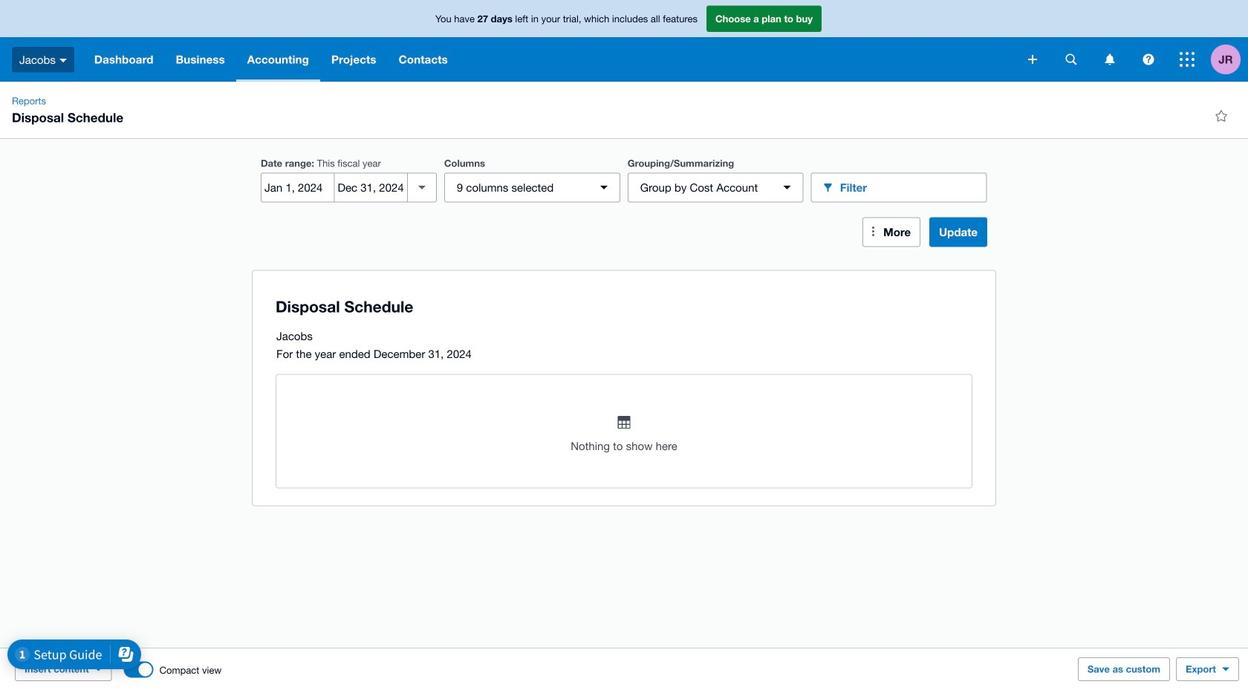 Task type: vqa. For each thing, say whether or not it's contained in the screenshot.
"Minimize"
no



Task type: locate. For each thing, give the bounding box(es) containing it.
0 horizontal spatial svg image
[[1028, 55, 1037, 64]]

1 horizontal spatial svg image
[[1105, 54, 1115, 65]]

banner
[[0, 0, 1248, 82]]

svg image
[[1066, 54, 1077, 65], [1143, 54, 1154, 65], [59, 59, 67, 62]]

Select end date field
[[335, 173, 407, 202]]

svg image
[[1180, 52, 1195, 67], [1105, 54, 1115, 65], [1028, 55, 1037, 64]]



Task type: describe. For each thing, give the bounding box(es) containing it.
Report title field
[[272, 289, 966, 324]]

1 horizontal spatial svg image
[[1066, 54, 1077, 65]]

add to favorites image
[[1206, 101, 1236, 131]]

Select start date field
[[261, 173, 334, 202]]

2 horizontal spatial svg image
[[1143, 54, 1154, 65]]

list of convenience dates image
[[407, 173, 437, 202]]

2 horizontal spatial svg image
[[1180, 52, 1195, 67]]

0 horizontal spatial svg image
[[59, 59, 67, 62]]



